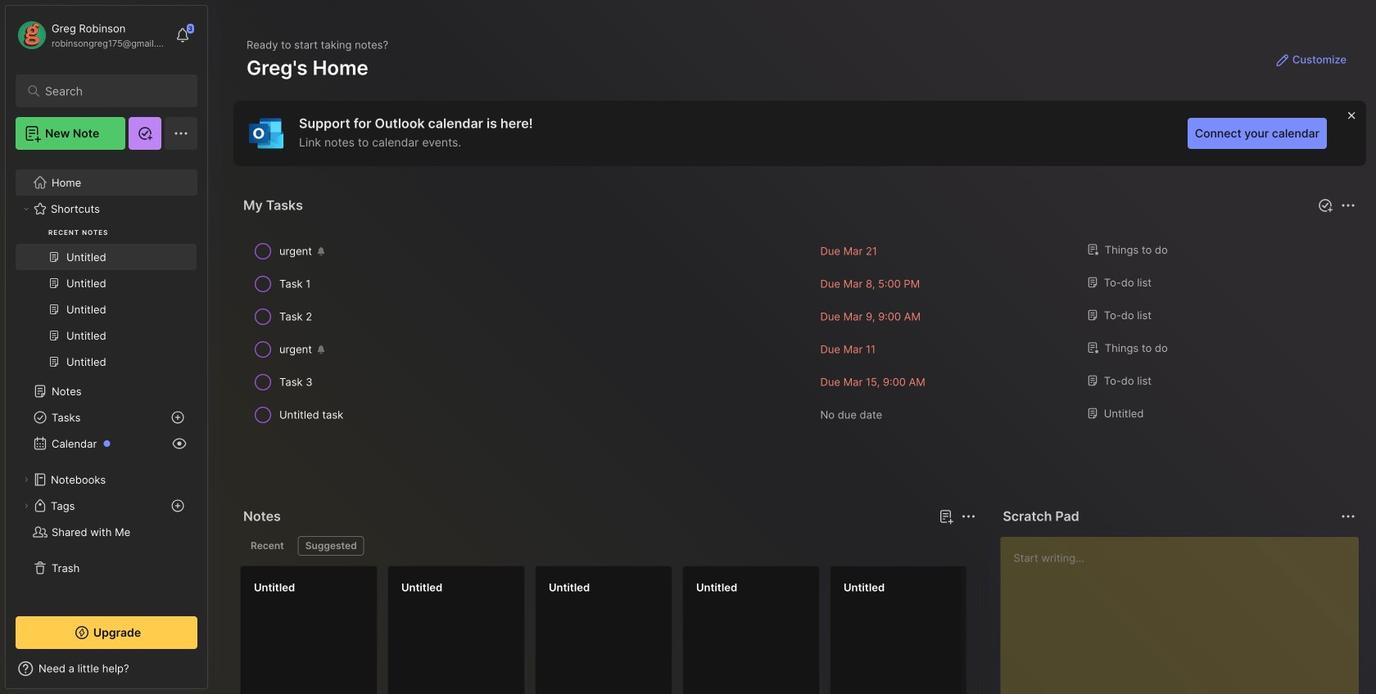 Task type: locate. For each thing, give the bounding box(es) containing it.
group
[[16, 122, 197, 385]]

tab
[[243, 537, 291, 556], [298, 537, 364, 556]]

tab list
[[243, 537, 973, 556]]

More actions field
[[957, 505, 980, 528]]

click to collapse image
[[207, 664, 219, 684]]

2 tab from the left
[[298, 537, 364, 556]]

1 vertical spatial row group
[[240, 566, 1376, 695]]

main element
[[0, 0, 213, 695]]

1 tab from the left
[[243, 537, 291, 556]]

tree inside 'main' element
[[6, 96, 207, 602]]

WHAT'S NEW field
[[6, 656, 207, 682]]

tree
[[6, 96, 207, 602]]

None search field
[[45, 81, 176, 101]]

0 vertical spatial row group
[[240, 235, 1360, 432]]

1 horizontal spatial tab
[[298, 537, 364, 556]]

expand tags image
[[21, 501, 31, 511]]

0 horizontal spatial tab
[[243, 537, 291, 556]]

row group
[[240, 235, 1360, 432], [240, 566, 1376, 695]]

group inside 'main' element
[[16, 122, 197, 385]]



Task type: describe. For each thing, give the bounding box(es) containing it.
more actions image
[[959, 507, 978, 527]]

2 row group from the top
[[240, 566, 1376, 695]]

Account field
[[16, 19, 167, 52]]

Start writing… text field
[[1014, 537, 1358, 695]]

none search field inside 'main' element
[[45, 81, 176, 101]]

new task image
[[1317, 197, 1334, 214]]

expand notebooks image
[[21, 475, 31, 485]]

1 row group from the top
[[240, 235, 1360, 432]]

Search text field
[[45, 84, 176, 99]]



Task type: vqa. For each thing, say whether or not it's contained in the screenshot.
bottommost "row group"
yes



